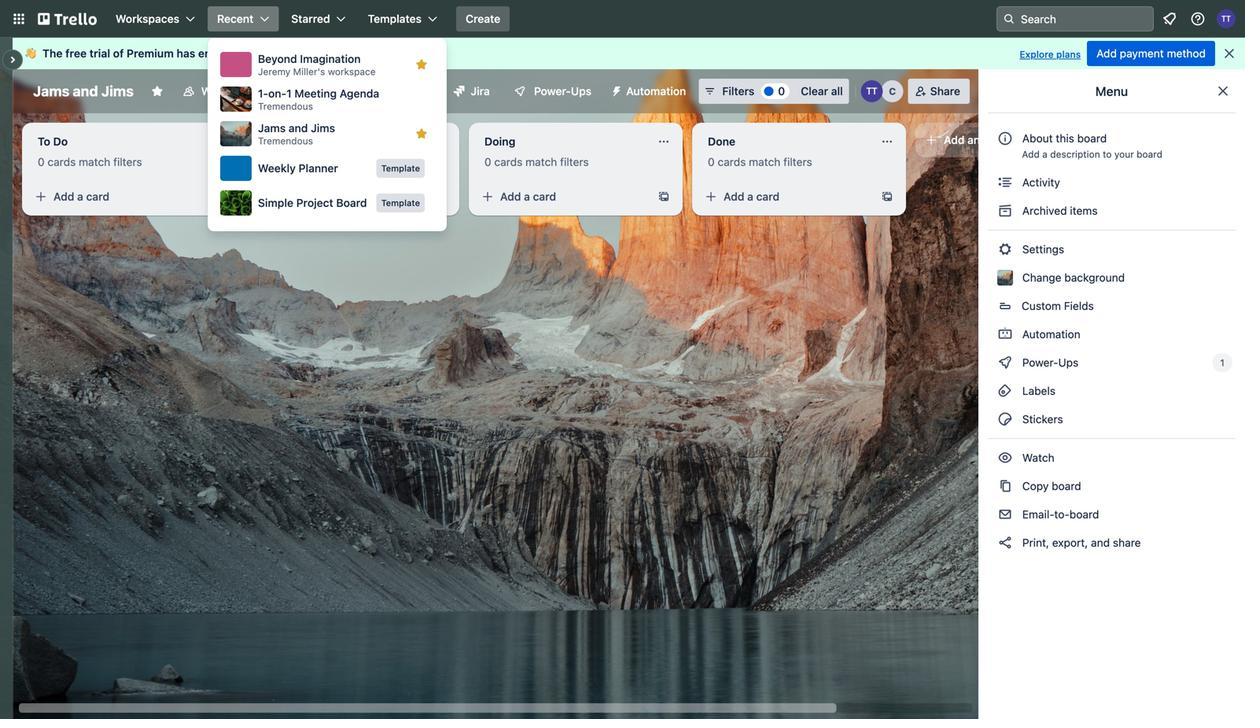 Task type: vqa. For each thing, say whether or not it's contained in the screenshot.
Show menu image
no



Task type: describe. For each thing, give the bounding box(es) containing it.
chestercheeetah (chestercheeetah) image
[[882, 80, 904, 102]]

share
[[1114, 536, 1142, 549]]

menu containing beyond imagination
[[217, 47, 438, 222]]

watch link
[[988, 445, 1236, 471]]

background
[[1065, 271, 1126, 284]]

simple project board
[[258, 196, 367, 209]]

cards for doing
[[495, 155, 523, 168]]

recent button
[[208, 6, 279, 31]]

and for jams and jims
[[73, 83, 98, 100]]

to-
[[1055, 508, 1070, 521]]

agenda
[[340, 87, 380, 100]]

jams and jims
[[33, 83, 134, 100]]

add down doing
[[501, 190, 521, 203]]

weekly planner
[[258, 162, 338, 175]]

filters for to do
[[113, 155, 142, 168]]

add a card button for second create from template… image from left
[[252, 184, 428, 209]]

add a card for add a card button corresponding to 1st create from template… image from left
[[54, 190, 109, 203]]

a down to do "text box"
[[77, 190, 83, 203]]

add left another
[[944, 133, 965, 146]]

print, export, and share link
[[988, 530, 1236, 556]]

has
[[177, 47, 195, 60]]

custom fields
[[1022, 299, 1095, 312]]

settings link
[[988, 237, 1236, 262]]

custom fields button
[[988, 294, 1236, 319]]

premium
[[127, 47, 174, 60]]

stickers link
[[988, 407, 1236, 432]]

email-
[[1023, 508, 1055, 521]]

0 cards match filters for done
[[708, 155, 813, 168]]

3 card from the left
[[533, 190, 556, 203]]

add a card for create from template… icon add a card button
[[501, 190, 556, 203]]

1 horizontal spatial power-ups
[[1020, 356, 1082, 369]]

sm image inside automation button
[[605, 79, 627, 101]]

sm image for email-to-board
[[998, 507, 1014, 523]]

add another list
[[944, 133, 1027, 146]]

simple
[[258, 196, 294, 209]]

change
[[1023, 271, 1062, 284]]

1-on-1 meeting agenda tremendous
[[258, 87, 380, 112]]

automation link
[[988, 322, 1236, 347]]

jams and jims tremendous
[[258, 122, 335, 146]]

2 card from the left
[[310, 190, 333, 203]]

add down the do
[[54, 190, 74, 203]]

menu
[[1096, 84, 1129, 99]]

template for simple project board
[[381, 198, 420, 208]]

board right your
[[1137, 149, 1163, 160]]

activity
[[1020, 176, 1061, 189]]

4 card from the left
[[757, 190, 780, 203]]

Done text field
[[699, 129, 872, 154]]

miller's
[[293, 66, 325, 77]]

wave image
[[25, 46, 36, 61]]

jira
[[471, 85, 490, 98]]

share button
[[909, 79, 970, 104]]

done
[[708, 135, 736, 148]]

add a card button for create from template… icon
[[475, 184, 652, 209]]

1 vertical spatial board
[[336, 196, 367, 209]]

payment
[[1121, 47, 1165, 60]]

for
[[234, 47, 249, 60]]

copy board
[[1020, 480, 1082, 493]]

board link
[[308, 79, 375, 104]]

add payment method
[[1097, 47, 1206, 60]]

2 cards from the left
[[271, 155, 299, 168]]

cards for done
[[718, 155, 746, 168]]

match for done
[[749, 155, 781, 168]]

about this board add a description to your board
[[1023, 132, 1163, 160]]

a inside the about this board add a description to your board
[[1043, 149, 1048, 160]]

2 0 cards match filters from the left
[[261, 155, 366, 168]]

tremendous inside 1-on-1 meeting agenda tremendous
[[258, 101, 313, 112]]

0 left clear
[[779, 85, 786, 98]]

share
[[931, 85, 961, 98]]

free
[[65, 47, 87, 60]]

to do
[[38, 135, 68, 148]]

add a card button for 1st create from template… image from left
[[28, 184, 205, 209]]

all
[[832, 85, 843, 98]]

watch
[[1020, 451, 1058, 464]]

stickers
[[1020, 413, 1064, 426]]

back to home image
[[38, 6, 97, 31]]

automation inside automation link
[[1020, 328, 1081, 341]]

jeremy
[[258, 66, 291, 77]]

templates button
[[359, 6, 447, 31]]

cards for to do
[[48, 155, 76, 168]]

trial
[[89, 47, 110, 60]]

terry turtle (terryturtle) image
[[862, 80, 884, 102]]

and inside "link"
[[1092, 536, 1111, 549]]

create
[[466, 12, 501, 25]]

archived
[[1023, 204, 1068, 217]]

Doing text field
[[475, 129, 648, 154]]

explore plans
[[1020, 49, 1082, 60]]

add down done
[[724, 190, 745, 203]]

method
[[1168, 47, 1206, 60]]

workspace
[[201, 85, 259, 98]]

ups inside button
[[571, 85, 592, 98]]

match for to do
[[79, 155, 110, 168]]

c
[[890, 86, 897, 97]]

sm image for copy board
[[998, 479, 1014, 494]]

1 create from template… image from the left
[[211, 190, 224, 203]]

0 cards match filters for doing
[[485, 155, 589, 168]]

add a card button for 3rd create from template… image from left
[[699, 184, 875, 209]]

plans
[[1057, 49, 1082, 60]]

description
[[1051, 149, 1101, 160]]

sm image for stickers
[[998, 412, 1014, 427]]

sm image for power-ups
[[998, 355, 1014, 371]]

to
[[1103, 149, 1112, 160]]

starred button
[[282, 6, 355, 31]]

print, export, and share
[[1020, 536, 1142, 549]]

settings
[[1020, 243, 1065, 256]]

2 match from the left
[[302, 155, 334, 168]]

recent
[[217, 12, 254, 25]]

explore plans button
[[1020, 45, 1082, 64]]

1 inside 1-on-1 meeting agenda tremendous
[[287, 87, 292, 100]]

sm image for archived items
[[998, 203, 1014, 219]]

template for weekly planner
[[381, 163, 420, 174]]

templates
[[368, 12, 422, 25]]

copy
[[1023, 480, 1049, 493]]

filters
[[723, 85, 755, 98]]

fields
[[1065, 299, 1095, 312]]

1-
[[258, 87, 268, 100]]

another
[[968, 133, 1008, 146]]

0 vertical spatial tremendous
[[252, 47, 318, 60]]

clear all
[[801, 85, 843, 98]]

sm image for settings
[[998, 242, 1014, 257]]

board up to-
[[1052, 480, 1082, 493]]

workspace visible button
[[173, 79, 305, 104]]

terry turtle (terryturtle) image
[[1218, 9, 1236, 28]]

items
[[1071, 204, 1098, 217]]

beyond imagination jeremy miller's workspace
[[258, 52, 376, 77]]

add inside banner
[[1097, 47, 1118, 60]]

0 for done
[[708, 155, 715, 168]]



Task type: locate. For each thing, give the bounding box(es) containing it.
and for jams and jims tremendous
[[289, 122, 308, 135]]

0 vertical spatial jams
[[33, 83, 70, 100]]

ended
[[198, 47, 231, 60]]

0 cards match filters
[[38, 155, 142, 168], [261, 155, 366, 168], [485, 155, 589, 168], [708, 155, 813, 168]]

copy board link
[[988, 474, 1236, 499]]

change background
[[1020, 271, 1126, 284]]

c button
[[882, 80, 904, 102]]

1 filters from the left
[[113, 155, 142, 168]]

3 cards from the left
[[495, 155, 523, 168]]

jims inside jams and jims tremendous
[[311, 122, 335, 135]]

0 horizontal spatial jams
[[33, 83, 70, 100]]

email-to-board
[[1020, 508, 1100, 521]]

1 horizontal spatial automation
[[1020, 328, 1081, 341]]

board up the to
[[1078, 132, 1108, 145]]

2 sm image from the top
[[998, 450, 1014, 466]]

board down workspace
[[335, 85, 366, 98]]

starred icon image for jams and jims
[[416, 127, 428, 140]]

.
[[318, 47, 322, 60]]

imagination
[[300, 52, 361, 65]]

and down free
[[73, 83, 98, 100]]

export,
[[1053, 536, 1089, 549]]

a down about
[[1043, 149, 1048, 160]]

2 add a card button from the left
[[252, 184, 428, 209]]

the
[[42, 47, 63, 60]]

ups up the doing "text box"
[[571, 85, 592, 98]]

1 0 cards match filters from the left
[[38, 155, 142, 168]]

add a card down the do
[[54, 190, 109, 203]]

workspace visible
[[201, 85, 296, 98]]

add another list button
[[916, 123, 1130, 157]]

2 vertical spatial and
[[1092, 536, 1111, 549]]

3 sm image from the top
[[998, 507, 1014, 523]]

on-
[[268, 87, 287, 100]]

add left payment
[[1097, 47, 1118, 60]]

jams inside text box
[[33, 83, 70, 100]]

2 add a card from the left
[[277, 190, 333, 203]]

match down to do "text box"
[[79, 155, 110, 168]]

filters down the doing "text box"
[[560, 155, 589, 168]]

0 vertical spatial board
[[335, 85, 366, 98]]

archived items link
[[988, 198, 1236, 224]]

1 vertical spatial power-ups
[[1020, 356, 1082, 369]]

jams for jams and jims
[[33, 83, 70, 100]]

create from template… image
[[211, 190, 224, 203], [434, 190, 447, 203], [881, 190, 894, 203]]

2 filters from the left
[[337, 155, 366, 168]]

labels link
[[988, 379, 1236, 404]]

do
[[53, 135, 68, 148]]

1 horizontal spatial 1
[[1221, 357, 1225, 368]]

1 match from the left
[[79, 155, 110, 168]]

0 vertical spatial starred icon image
[[416, 58, 428, 71]]

0 vertical spatial 1
[[287, 87, 292, 100]]

add inside the about this board add a description to your board
[[1023, 149, 1040, 160]]

0 vertical spatial and
[[73, 83, 98, 100]]

add a card
[[54, 190, 109, 203], [277, 190, 333, 203], [501, 190, 556, 203], [724, 190, 780, 203]]

jams for jams and jims tremendous
[[258, 122, 286, 135]]

4 0 cards match filters from the left
[[708, 155, 813, 168]]

card down the doing "text box"
[[533, 190, 556, 203]]

add
[[1097, 47, 1118, 60], [944, 133, 965, 146], [1023, 149, 1040, 160], [54, 190, 74, 203], [277, 190, 298, 203], [501, 190, 521, 203], [724, 190, 745, 203]]

clear
[[801, 85, 829, 98]]

jira icon image
[[454, 86, 465, 97]]

sm image inside print, export, and share "link"
[[998, 535, 1014, 551]]

0 cards match filters down to do "text box"
[[38, 155, 142, 168]]

0 cards match filters down jams and jims tremendous on the left top of the page
[[261, 155, 366, 168]]

change background link
[[988, 265, 1236, 290]]

add a card down done
[[724, 190, 780, 203]]

4 match from the left
[[749, 155, 781, 168]]

power-ups
[[534, 85, 592, 98], [1020, 356, 1082, 369]]

match
[[79, 155, 110, 168], [302, 155, 334, 168], [526, 155, 557, 168], [749, 155, 781, 168]]

3 match from the left
[[526, 155, 557, 168]]

open information menu image
[[1191, 11, 1206, 27]]

sm image inside watch link
[[998, 450, 1014, 466]]

cards down done
[[718, 155, 746, 168]]

1 vertical spatial starred icon image
[[416, 127, 428, 140]]

and inside text box
[[73, 83, 98, 100]]

automation button
[[605, 79, 696, 104]]

1 vertical spatial jims
[[311, 122, 335, 135]]

add down about
[[1023, 149, 1040, 160]]

0 horizontal spatial and
[[73, 83, 98, 100]]

banner containing 👋
[[13, 38, 1246, 69]]

Board name text field
[[25, 79, 142, 104]]

4 add a card button from the left
[[699, 184, 875, 209]]

project
[[296, 196, 334, 209]]

sm image for activity
[[998, 175, 1014, 190]]

power-ups up labels
[[1020, 356, 1082, 369]]

sm image for labels
[[998, 383, 1014, 399]]

1 horizontal spatial power-
[[1023, 356, 1059, 369]]

star or unstar board image
[[151, 85, 164, 98]]

filters down to do "text box"
[[113, 155, 142, 168]]

match for doing
[[526, 155, 557, 168]]

starred
[[291, 12, 330, 25]]

tremendous up 'weekly'
[[258, 135, 313, 146]]

and left share
[[1092, 536, 1111, 549]]

add payment method button
[[1088, 41, 1216, 66]]

0 horizontal spatial power-
[[534, 85, 571, 98]]

sm image
[[605, 79, 627, 101], [998, 175, 1014, 190], [998, 203, 1014, 219], [998, 242, 1014, 257], [998, 327, 1014, 342], [998, 383, 1014, 399], [998, 412, 1014, 427], [998, 479, 1014, 494]]

jims for jams and jims tremendous
[[311, 122, 335, 135]]

your
[[1115, 149, 1135, 160]]

sm image inside copy board link
[[998, 479, 1014, 494]]

1 vertical spatial tremendous
[[258, 101, 313, 112]]

card down done text field
[[757, 190, 780, 203]]

1 add a card button from the left
[[28, 184, 205, 209]]

sm image inside activity link
[[998, 175, 1014, 190]]

1 horizontal spatial ups
[[1059, 356, 1079, 369]]

0 cards match filters for to do
[[38, 155, 142, 168]]

0 cards match filters down the doing "text box"
[[485, 155, 589, 168]]

and down 1-on-1 meeting agenda tremendous
[[289, 122, 308, 135]]

add a card button down to do "text box"
[[28, 184, 205, 209]]

board
[[1078, 132, 1108, 145], [1137, 149, 1163, 160], [1052, 480, 1082, 493], [1070, 508, 1100, 521]]

1 vertical spatial template
[[381, 198, 420, 208]]

create from template… image
[[658, 190, 671, 203]]

0 vertical spatial ups
[[571, 85, 592, 98]]

0 down done
[[708, 155, 715, 168]]

jams down the
[[33, 83, 70, 100]]

banner
[[13, 38, 1246, 69]]

sm image inside the stickers link
[[998, 412, 1014, 427]]

jams down on-
[[258, 122, 286, 135]]

card
[[86, 190, 109, 203], [310, 190, 333, 203], [533, 190, 556, 203], [757, 190, 780, 203]]

power-ups up the doing "text box"
[[534, 85, 592, 98]]

Search field
[[997, 6, 1155, 31]]

1 horizontal spatial and
[[289, 122, 308, 135]]

a down done text field
[[748, 190, 754, 203]]

card down to do "text box"
[[86, 190, 109, 203]]

add a card down weekly planner
[[277, 190, 333, 203]]

2 horizontal spatial and
[[1092, 536, 1111, 549]]

0 down doing
[[485, 155, 492, 168]]

0 for to do
[[38, 155, 45, 168]]

customize views image
[[383, 83, 399, 99]]

jams inside jams and jims tremendous
[[258, 122, 286, 135]]

doing
[[485, 135, 516, 148]]

meeting
[[295, 87, 337, 100]]

2 template from the top
[[381, 198, 420, 208]]

jims down of
[[101, 83, 134, 100]]

cards down doing
[[495, 155, 523, 168]]

0 horizontal spatial automation
[[627, 85, 687, 98]]

0 up simple
[[261, 155, 268, 168]]

ups down automation link
[[1059, 356, 1079, 369]]

jims
[[101, 83, 134, 100], [311, 122, 335, 135]]

match down done text field
[[749, 155, 781, 168]]

jims inside text box
[[101, 83, 134, 100]]

sm image for watch
[[998, 450, 1014, 466]]

0 horizontal spatial 1
[[287, 87, 292, 100]]

sm image for print, export, and share
[[998, 535, 1014, 551]]

jims for jams and jims
[[101, 83, 134, 100]]

filters up simple project board
[[337, 155, 366, 168]]

add a card for add a card button corresponding to 3rd create from template… image from left
[[724, 190, 780, 203]]

and inside jams and jims tremendous
[[289, 122, 308, 135]]

a right simple
[[301, 190, 307, 203]]

planner
[[299, 162, 338, 175]]

power-ups button
[[503, 79, 601, 104]]

1 vertical spatial 1
[[1221, 357, 1225, 368]]

create button
[[456, 6, 510, 31]]

and
[[73, 83, 98, 100], [289, 122, 308, 135], [1092, 536, 1111, 549]]

0 horizontal spatial jims
[[101, 83, 134, 100]]

0 horizontal spatial power-ups
[[534, 85, 592, 98]]

4 sm image from the top
[[998, 535, 1014, 551]]

filters down done text field
[[784, 155, 813, 168]]

sm image
[[998, 355, 1014, 371], [998, 450, 1014, 466], [998, 507, 1014, 523], [998, 535, 1014, 551]]

4 add a card from the left
[[724, 190, 780, 203]]

4 filters from the left
[[784, 155, 813, 168]]

sm image inside labels link
[[998, 383, 1014, 399]]

0 cards match filters down done text field
[[708, 155, 813, 168]]

To Do text field
[[28, 129, 201, 154]]

sm image inside settings link
[[998, 242, 1014, 257]]

4 cards from the left
[[718, 155, 746, 168]]

archived items
[[1020, 204, 1098, 217]]

power- up the doing "text box"
[[534, 85, 571, 98]]

0 down to
[[38, 155, 45, 168]]

0 vertical spatial power-
[[534, 85, 571, 98]]

primary element
[[0, 0, 1246, 38]]

1 horizontal spatial jams
[[258, 122, 286, 135]]

1 vertical spatial and
[[289, 122, 308, 135]]

cards down the do
[[48, 155, 76, 168]]

card down planner
[[310, 190, 333, 203]]

sm image inside archived items "link"
[[998, 203, 1014, 219]]

3 add a card button from the left
[[475, 184, 652, 209]]

starred icon image
[[416, 58, 428, 71], [416, 127, 428, 140]]

0 vertical spatial automation
[[627, 85, 687, 98]]

1 vertical spatial ups
[[1059, 356, 1079, 369]]

email-to-board link
[[988, 502, 1236, 527]]

filters
[[113, 155, 142, 168], [337, 155, 366, 168], [560, 155, 589, 168], [784, 155, 813, 168]]

of
[[113, 47, 124, 60]]

3 add a card from the left
[[501, 190, 556, 203]]

1 starred icon image from the top
[[416, 58, 428, 71]]

add a card down doing
[[501, 190, 556, 203]]

3 filters from the left
[[560, 155, 589, 168]]

0 vertical spatial power-ups
[[534, 85, 592, 98]]

automation inside automation button
[[627, 85, 687, 98]]

0 horizontal spatial create from template… image
[[211, 190, 224, 203]]

menu
[[217, 47, 438, 222]]

filters for doing
[[560, 155, 589, 168]]

1 sm image from the top
[[998, 355, 1014, 371]]

sm image inside email-to-board link
[[998, 507, 1014, 523]]

add down 'weekly'
[[277, 190, 298, 203]]

cards
[[48, 155, 76, 168], [271, 155, 299, 168], [495, 155, 523, 168], [718, 155, 746, 168]]

labels
[[1020, 384, 1056, 397]]

1 add a card from the left
[[54, 190, 109, 203]]

board right project
[[336, 196, 367, 209]]

weekly
[[258, 162, 296, 175]]

sm image inside automation link
[[998, 327, 1014, 342]]

about
[[1023, 132, 1053, 145]]

board up the print, export, and share
[[1070, 508, 1100, 521]]

explore
[[1020, 49, 1054, 60]]

clear all button
[[795, 79, 850, 104]]

3 create from template… image from the left
[[881, 190, 894, 203]]

this
[[1056, 132, 1075, 145]]

search image
[[1003, 13, 1016, 25]]

1 cards from the left
[[48, 155, 76, 168]]

tremendous down on-
[[258, 101, 313, 112]]

beyond
[[258, 52, 297, 65]]

1 vertical spatial automation
[[1020, 328, 1081, 341]]

👋
[[25, 47, 36, 60]]

jims down 1-on-1 meeting agenda tremendous
[[311, 122, 335, 135]]

workspaces button
[[106, 6, 205, 31]]

match down the doing "text box"
[[526, 155, 557, 168]]

template
[[381, 163, 420, 174], [381, 198, 420, 208]]

print,
[[1023, 536, 1050, 549]]

add a card button down planner
[[252, 184, 428, 209]]

0 horizontal spatial ups
[[571, 85, 592, 98]]

power- inside button
[[534, 85, 571, 98]]

power- up labels
[[1023, 356, 1059, 369]]

cards down jams and jims tremendous on the left top of the page
[[271, 155, 299, 168]]

filters for done
[[784, 155, 813, 168]]

ups
[[571, 85, 592, 98], [1059, 356, 1079, 369]]

1 vertical spatial power-
[[1023, 356, 1059, 369]]

workspaces
[[116, 12, 179, 25]]

add a card button down the doing "text box"
[[475, 184, 652, 209]]

0 notifications image
[[1161, 9, 1180, 28]]

starred icon image for beyond imagination
[[416, 58, 428, 71]]

0 vertical spatial template
[[381, 163, 420, 174]]

2 starred icon image from the top
[[416, 127, 428, 140]]

3 0 cards match filters from the left
[[485, 155, 589, 168]]

1 card from the left
[[86, 190, 109, 203]]

1 horizontal spatial create from template… image
[[434, 190, 447, 203]]

match down jams and jims tremendous on the left top of the page
[[302, 155, 334, 168]]

2 horizontal spatial create from template… image
[[881, 190, 894, 203]]

visible
[[262, 85, 296, 98]]

tremendous inside jams and jims tremendous
[[258, 135, 313, 146]]

add a card for add a card button for second create from template… image from left
[[277, 190, 333, 203]]

tremendous up jeremy
[[252, 47, 318, 60]]

0 for doing
[[485, 155, 492, 168]]

👋 the free trial of premium has ended for tremendous .
[[25, 47, 322, 60]]

2 create from template… image from the left
[[434, 190, 447, 203]]

1 vertical spatial jams
[[258, 122, 286, 135]]

power-ups inside button
[[534, 85, 592, 98]]

tremendous
[[252, 47, 318, 60], [258, 101, 313, 112], [258, 135, 313, 146]]

2 vertical spatial tremendous
[[258, 135, 313, 146]]

a down the doing "text box"
[[524, 190, 530, 203]]

a
[[1043, 149, 1048, 160], [77, 190, 83, 203], [301, 190, 307, 203], [524, 190, 530, 203], [748, 190, 754, 203]]

0 vertical spatial jims
[[101, 83, 134, 100]]

1 horizontal spatial jims
[[311, 122, 335, 135]]

1 template from the top
[[381, 163, 420, 174]]

add a card button down done text field
[[699, 184, 875, 209]]

sm image for automation
[[998, 327, 1014, 342]]

jira button
[[444, 79, 500, 104]]



